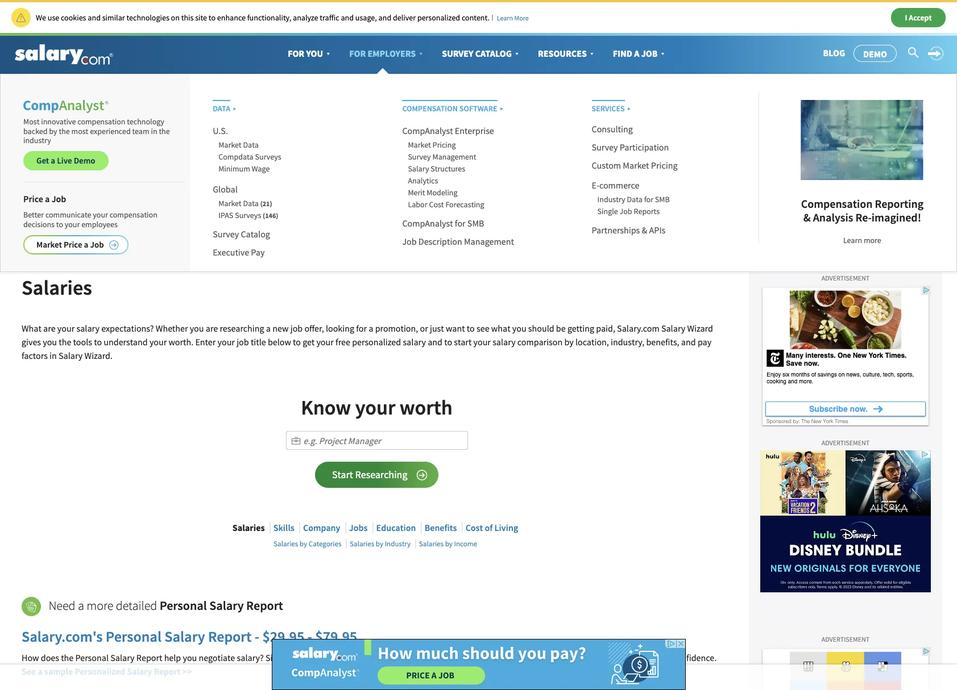 Task type: describe. For each thing, give the bounding box(es) containing it.
income
[[454, 540, 477, 550]]

by for salaries by industry
[[376, 540, 383, 550]]

pay
[[251, 247, 265, 258]]

a inside price a job better communicate your compensation decisions to your employees
[[45, 193, 50, 205]]

us
[[326, 653, 335, 664]]

i accept button
[[891, 8, 946, 27]]

a inside find a job 'link'
[[634, 47, 639, 59]]

or
[[420, 323, 428, 334]]

technology
[[127, 116, 164, 127]]

you inside how does the personal salary report help you negotiate salary? simple. you tell us about you. we analyze the market for you. you get the tools to negotiate your salary with confidence. see a sample personalized salary report >>
[[183, 653, 197, 664]]

home
[[9, 80, 28, 90]]

job left description
[[402, 236, 417, 247]]

reports
[[634, 206, 660, 217]]

by inside most innovative compensation technology backed by the most experienced team in the industry
[[49, 126, 57, 136]]

find a job link
[[604, 36, 675, 71]]

market price a job link
[[24, 237, 127, 254]]

by for salaries by categories
[[300, 540, 307, 550]]

salaries down market price a job
[[22, 275, 92, 301]]

search image
[[907, 46, 920, 59]]

salary.com's
[[22, 628, 103, 647]]

custom market pricing
[[592, 160, 678, 171]]

2 you. from the left
[[479, 653, 496, 664]]

modeling
[[427, 188, 458, 198]]

1 you. from the left
[[361, 653, 377, 664]]

pricing inside 'companalyst enterprise market pricing survey management salary structures analytics merit modeling labor cost forecasting'
[[433, 140, 456, 150]]

salary.com image
[[15, 44, 113, 65]]

live
[[57, 155, 72, 166]]

compensation for compensation software
[[402, 104, 458, 114]]

technologies
[[127, 12, 169, 23]]

and down just at the left top of page
[[428, 337, 442, 348]]

personalized
[[75, 666, 125, 678]]

help
[[164, 653, 181, 664]]

a inside how does the personal salary report help you negotiate salary? simple. you tell us about you. we analyze the market for you. you get the tools to negotiate your salary with confidence. see a sample personalized salary report >>
[[38, 666, 42, 678]]

companalyst image
[[23, 100, 109, 113]]

0 vertical spatial personalized
[[417, 12, 460, 23]]

single
[[597, 206, 618, 217]]

companalyst for companalyst for smb
[[402, 218, 453, 229]]

confidence.
[[673, 653, 717, 664]]

your down offer,
[[316, 337, 334, 348]]

salaries by industry
[[350, 540, 411, 550]]

benefits
[[425, 523, 457, 534]]

salary right 'research' link
[[90, 80, 110, 90]]

what are your salary expectations? whether you are researching a new job offer, looking for a promotion, or just want to see what you should be getting paid, salary.com salary wizard gives you the tools to understand your worth. enter your job title below to get your free personalized salary and to start your salary comparison by location, industry, benefits, and pay factors in salary wizard.
[[22, 323, 713, 362]]

labor cost forecasting link
[[408, 199, 564, 211]]

survey participation
[[592, 142, 669, 153]]

salary left wizard.
[[59, 350, 83, 362]]

0 vertical spatial we
[[36, 12, 46, 23]]

participation
[[620, 142, 669, 153]]

ipas
[[218, 210, 233, 221]]

for inside companalyst for smb link
[[455, 218, 466, 229]]

software
[[459, 104, 497, 114]]

cost inside 'companalyst enterprise market pricing survey management salary structures analytics merit modeling labor cost forecasting'
[[429, 200, 444, 210]]

wizard
[[687, 323, 713, 334]]

survey catalog link for executive pay
[[213, 228, 270, 240]]

management inside 'companalyst enterprise market pricing survey management salary structures analytics merit modeling labor cost forecasting'
[[432, 152, 476, 162]]

for you link
[[279, 36, 341, 71]]

pricing inside custom market pricing link
[[651, 160, 678, 171]]

companalyst for smb
[[402, 218, 484, 229]]

2 negotiate from the left
[[572, 653, 608, 664]]

survey for the survey catalog link associated with executive pay
[[213, 228, 239, 240]]

partnerships & apis
[[592, 224, 666, 236]]

usage,
[[355, 12, 377, 23]]

free
[[336, 337, 350, 348]]

you left tell
[[296, 653, 310, 664]]

learn for learn more
[[497, 13, 513, 22]]

innovative
[[41, 116, 76, 127]]

job left arrow circle right image on the left of page
[[90, 239, 104, 250]]

triangle right image
[[625, 101, 633, 113]]

content.
[[462, 12, 490, 23]]

partnerships & apis link
[[592, 224, 666, 236]]

executive pay link
[[213, 247, 265, 258]]

2 - from the left
[[307, 628, 312, 647]]

most innovative compensation technology backed by the most experienced team in the industry
[[23, 116, 170, 146]]

$79.95
[[315, 628, 357, 647]]

your right enter
[[218, 337, 235, 348]]

resources
[[538, 47, 587, 59]]

you right "gives"
[[43, 337, 57, 348]]

just
[[430, 323, 444, 334]]

single job reports link
[[597, 206, 754, 218]]

market for global market data (21) ipas surveys (146)
[[218, 198, 241, 209]]

custom
[[592, 160, 621, 171]]

gives
[[22, 337, 41, 348]]

industry data for smb link
[[597, 194, 754, 206]]

u.s. link
[[213, 124, 228, 138]]

report up salary?
[[208, 628, 252, 647]]

market price a job
[[36, 239, 104, 250]]

arrow circle right image
[[109, 240, 119, 250]]

survey catalog for resources
[[442, 47, 512, 59]]

your down 'whether'
[[149, 337, 167, 348]]

of
[[485, 523, 493, 534]]

companalyst enterprise market pricing survey management salary structures analytics merit modeling labor cost forecasting
[[402, 125, 494, 210]]

comparison
[[517, 337, 563, 348]]

u.s. market data compdata surveys minimum wage
[[213, 125, 281, 174]]

smb inside e-commerce industry data for smb single job reports
[[655, 194, 670, 205]]

survey catalog link for resources
[[433, 36, 529, 71]]

below
[[268, 337, 291, 348]]

1 horizontal spatial demo
[[863, 48, 887, 60]]

salary up help
[[164, 628, 205, 647]]

1 are from the left
[[43, 323, 56, 334]]

need a more detailed personal salary report
[[46, 598, 283, 614]]

salaries for salaries by categories
[[274, 540, 298, 550]]

e-commerce industry data for smb single job reports
[[592, 180, 670, 217]]

and right 'traffic'
[[341, 12, 354, 23]]

worth
[[400, 395, 453, 421]]

in inside most innovative compensation technology backed by the most experienced team in the industry
[[151, 126, 157, 136]]

tell
[[312, 653, 324, 664]]

salary up wizard.
[[76, 323, 99, 334]]

similar
[[102, 12, 125, 23]]

worth.
[[169, 337, 193, 348]]

description
[[418, 236, 462, 247]]

companalyst for smb link
[[402, 218, 484, 229]]

global
[[213, 184, 238, 195]]

enter
[[195, 337, 216, 348]]

for inside 'what are your salary expectations? whether you are researching a new job offer, looking for a promotion, or just want to see what you should be getting paid, salary.com salary wizard gives you the tools to understand your worth. enter your job title below to get your free personalized salary and to start your salary comparison by location, industry, benefits, and pay factors in salary wizard.'
[[356, 323, 367, 334]]

get
[[36, 155, 49, 166]]

your right what
[[57, 323, 75, 334]]

on
[[171, 12, 180, 23]]

0 vertical spatial analyze
[[293, 12, 318, 23]]

learn more
[[497, 13, 529, 22]]

report up $29.95
[[246, 598, 283, 614]]

blog
[[823, 47, 845, 59]]

market down decisions
[[36, 239, 62, 250]]

compdata
[[218, 152, 253, 162]]

for for for you
[[288, 47, 304, 59]]

salary inside 'companalyst enterprise market pricing survey management salary structures analytics merit modeling labor cost forecasting'
[[408, 164, 429, 174]]

deliver
[[393, 12, 416, 23]]

factors
[[22, 350, 48, 362]]

salary right personalized
[[127, 666, 152, 678]]

companalyst enterprise link
[[402, 124, 494, 138]]

global market data (21) ipas surveys (146)
[[213, 184, 278, 221]]

by inside 'what are your salary expectations? whether you are researching a new job offer, looking for a promotion, or just want to see what you should be getting paid, salary.com salary wizard gives you the tools to understand your worth. enter your job title below to get your free personalized salary and to start your salary comparison by location, industry, benefits, and pay factors in salary wizard.'
[[564, 337, 574, 348]]

decisions
[[23, 220, 55, 230]]

1 vertical spatial more
[[87, 598, 113, 614]]

merit modeling link
[[408, 187, 564, 199]]

start
[[454, 337, 472, 348]]

arrow circle right image
[[416, 470, 427, 481]]

analysis
[[813, 210, 853, 224]]

education link
[[376, 523, 416, 534]]

structures
[[431, 164, 465, 174]]

job inside price a job better communicate your compensation decisions to your employees
[[52, 193, 66, 205]]

cookies
[[61, 12, 86, 23]]

job description management
[[402, 236, 514, 247]]

e.g. Project Manager search field
[[286, 432, 468, 451]]

looking
[[326, 323, 354, 334]]

a left new
[[266, 323, 271, 334]]

start
[[332, 469, 353, 482]]

you right market
[[498, 653, 511, 664]]

your inside how does the personal salary report help you negotiate salary? simple. you tell us about you. we analyze the market for you. you get the tools to negotiate your salary with confidence. see a sample personalized salary report >>
[[610, 653, 627, 664]]

to inside price a job better communicate your compensation decisions to your employees
[[56, 220, 63, 230]]

2 are from the left
[[206, 323, 218, 334]]

your up the e.g. project manager search field
[[355, 395, 396, 421]]

your right communicate
[[93, 210, 108, 220]]

for employers link
[[341, 36, 433, 71]]

be
[[556, 323, 566, 334]]

0 vertical spatial personal
[[160, 598, 207, 614]]

surveys inside u.s. market data compdata surveys minimum wage
[[255, 152, 281, 162]]

0 vertical spatial job
[[290, 323, 303, 334]]

data inside "global market data (21) ipas surveys (146)"
[[243, 198, 259, 209]]

salaries left skills
[[232, 523, 265, 534]]

know your worth
[[301, 395, 453, 421]]

a left promotion,
[[369, 323, 373, 334]]



Task type: vqa. For each thing, say whether or not it's contained in the screenshot.
the "10 Ways AI Can Be Used in Talent Acquisition"
no



Task type: locate. For each thing, give the bounding box(es) containing it.
1 vertical spatial industry
[[385, 540, 411, 550]]

tools inside how does the personal salary report help you negotiate salary? simple. you tell us about you. we analyze the market for you. you get the tools to negotiate your salary with confidence. see a sample personalized salary report >>
[[541, 653, 560, 664]]

companalyst down compensation software
[[402, 125, 453, 136]]

None search field
[[286, 432, 468, 451]]

cost of living link
[[466, 523, 518, 534]]

know
[[301, 395, 351, 421]]

you. right about
[[361, 653, 377, 664]]

0 horizontal spatial triangle right image
[[230, 101, 238, 113]]

survey for the survey catalog link related to resources
[[442, 47, 473, 59]]

0 horizontal spatial compensation
[[402, 104, 458, 114]]

1 horizontal spatial catalog
[[475, 47, 512, 59]]

salaries by industry link
[[350, 540, 411, 550]]

1 horizontal spatial survey catalog
[[442, 47, 512, 59]]

market down survey participation 'link'
[[623, 160, 649, 171]]

0 horizontal spatial price
[[23, 193, 43, 205]]

0 vertical spatial companalyst
[[402, 125, 453, 136]]

you right what
[[512, 323, 526, 334]]

0 horizontal spatial job
[[237, 337, 249, 348]]

triangle right image for companalyst enterprise
[[497, 101, 505, 113]]

1 horizontal spatial more
[[864, 235, 881, 245]]

0 horizontal spatial smb
[[467, 218, 484, 229]]

0 horizontal spatial more
[[87, 598, 113, 614]]

better
[[23, 210, 44, 220]]

0 vertical spatial survey catalog
[[442, 47, 512, 59]]

0 horizontal spatial for
[[288, 47, 304, 59]]

1 triangle right image from the left
[[230, 101, 238, 113]]

detailed
[[116, 598, 157, 614]]

getting
[[567, 323, 594, 334]]

data up u.s.
[[213, 104, 230, 114]]

pricing down companalyst enterprise "link"
[[433, 140, 456, 150]]

survey up custom
[[592, 142, 618, 153]]

0 vertical spatial management
[[432, 152, 476, 162]]

0 vertical spatial price
[[23, 193, 43, 205]]

by
[[49, 126, 57, 136], [564, 337, 574, 348], [300, 540, 307, 550], [376, 540, 383, 550], [445, 540, 453, 550]]

in
[[151, 126, 157, 136], [50, 350, 57, 362]]

0 vertical spatial smb
[[655, 194, 670, 205]]

we inside how does the personal salary report help you negotiate salary? simple. you tell us about you. we analyze the market for you. you get the tools to negotiate your salary with confidence. see a sample personalized salary report >>
[[379, 653, 391, 664]]

promotion,
[[375, 323, 418, 334]]

survey catalog down content.
[[442, 47, 512, 59]]

compensation inside compensation software link
[[402, 104, 458, 114]]

compensation inside compensation reporting & analysis re-imagined!
[[801, 197, 873, 211]]

we left use
[[36, 12, 46, 23]]

1 vertical spatial management
[[464, 236, 514, 247]]

for
[[644, 194, 653, 205], [455, 218, 466, 229], [356, 323, 367, 334], [467, 653, 477, 664]]

survey catalog link up executive pay
[[213, 228, 270, 240]]

0 vertical spatial surveys
[[255, 152, 281, 162]]

negotiate
[[199, 653, 235, 664], [572, 653, 608, 664]]

re-
[[856, 210, 872, 224]]

0 horizontal spatial negotiate
[[199, 653, 235, 664]]

2 companalyst from the top
[[402, 218, 453, 229]]

what
[[491, 323, 510, 334]]

smb inside companalyst for smb link
[[467, 218, 484, 229]]

personalized
[[417, 12, 460, 23], [352, 337, 401, 348]]

0 vertical spatial catalog
[[475, 47, 512, 59]]

and right usage,
[[379, 12, 391, 23]]

company link
[[303, 523, 340, 534]]

demo link
[[854, 45, 897, 62]]

1 vertical spatial survey catalog
[[213, 228, 270, 240]]

0 vertical spatial demo
[[863, 48, 887, 60]]

2 for from the left
[[349, 47, 366, 59]]

survey management link
[[408, 151, 564, 163]]

see
[[22, 666, 36, 678]]

surveys down (21)
[[235, 210, 261, 221]]

& inside compensation reporting & analysis re-imagined!
[[803, 210, 811, 224]]

job right find
[[641, 47, 658, 59]]

a right need
[[78, 598, 84, 614]]

job
[[641, 47, 658, 59], [52, 193, 66, 205], [620, 206, 632, 217], [402, 236, 417, 247], [90, 239, 104, 250]]

1 horizontal spatial negotiate
[[572, 653, 608, 664]]

0 vertical spatial compensation
[[78, 116, 125, 127]]

learn more
[[843, 235, 881, 245]]

companalyst inside 'companalyst enterprise market pricing survey management salary structures analytics merit modeling labor cost forecasting'
[[402, 125, 453, 136]]

salary down or
[[403, 337, 426, 348]]

by left categories
[[300, 540, 307, 550]]

learn for learn more
[[843, 235, 862, 245]]

1 vertical spatial personal
[[106, 628, 161, 647]]

1 horizontal spatial smb
[[655, 194, 670, 205]]

0 horizontal spatial cost
[[429, 200, 444, 210]]

by down be
[[564, 337, 574, 348]]

you. right market
[[479, 653, 496, 664]]

for down functionality,
[[288, 47, 304, 59]]

1 vertical spatial analyze
[[393, 653, 422, 664]]

1 negotiate from the left
[[199, 653, 235, 664]]

e-commerce link
[[592, 179, 639, 192]]

backed
[[23, 126, 48, 136]]

enhance
[[217, 12, 246, 23]]

triangle right image for u.s.
[[230, 101, 238, 113]]

1 vertical spatial compensation
[[110, 210, 157, 220]]

analyze left market
[[393, 653, 422, 664]]

salary up personalized
[[110, 653, 135, 664]]

salaries by income
[[419, 540, 477, 550]]

2 vertical spatial personal
[[75, 653, 109, 664]]

$29.95
[[262, 628, 304, 647]]

market inside "global market data (21) ipas surveys (146)"
[[218, 198, 241, 209]]

1 vertical spatial personalized
[[352, 337, 401, 348]]

wizard.
[[84, 350, 113, 362]]

1 horizontal spatial get
[[513, 653, 525, 664]]

for inside "link"
[[288, 47, 304, 59]]

1 horizontal spatial in
[[151, 126, 157, 136]]

i
[[905, 12, 907, 23]]

survey inside 'companalyst enterprise market pricing survey management salary structures analytics merit modeling labor cost forecasting'
[[408, 152, 431, 162]]

tools inside 'what are your salary expectations? whether you are researching a new job offer, looking for a promotion, or just want to see what you should be getting paid, salary.com salary wizard gives you the tools to understand your worth. enter your job title below to get your free personalized salary and to start your salary comparison by location, industry, benefits, and pay factors in salary wizard.'
[[73, 337, 92, 348]]

surveys up wage
[[255, 152, 281, 162]]

salary up salary.com's personal salary report - $29.95 - $79.95
[[209, 598, 244, 614]]

smb up single job reports 'link'
[[655, 194, 670, 205]]

0 horizontal spatial industry
[[385, 540, 411, 550]]

for right looking
[[356, 323, 367, 334]]

find
[[613, 47, 632, 59]]

management inside the job description management link
[[464, 236, 514, 247]]

industry for commerce
[[597, 194, 625, 205]]

1 horizontal spatial survey catalog link
[[433, 36, 529, 71]]

services link
[[592, 100, 633, 114]]

triangle right image inside the data link
[[230, 101, 238, 113]]

imagined!
[[872, 210, 921, 224]]

data link
[[213, 100, 238, 114]]

price inside price a job better communicate your compensation decisions to your employees
[[23, 193, 43, 205]]

compensation inside price a job better communicate your compensation decisions to your employees
[[110, 210, 157, 220]]

and left pay
[[681, 337, 696, 348]]

1 vertical spatial learn
[[843, 235, 862, 245]]

your left with
[[610, 653, 627, 664]]

1 horizontal spatial compensation
[[801, 197, 873, 211]]

compensation up learn more
[[801, 197, 873, 211]]

data inside e-commerce industry data for smb single job reports
[[627, 194, 643, 205]]

are right what
[[43, 323, 56, 334]]

0 vertical spatial industry
[[597, 194, 625, 205]]

find a job
[[613, 47, 658, 59]]

management up structures
[[432, 152, 476, 162]]

compensation up arrow circle right image on the left of page
[[110, 210, 157, 220]]

1 horizontal spatial -
[[307, 628, 312, 647]]

1 vertical spatial job
[[237, 337, 249, 348]]

1 - from the left
[[255, 628, 259, 647]]

(21)
[[260, 199, 272, 208]]

market for u.s. market data compdata surveys minimum wage
[[218, 140, 241, 150]]

cost down the modeling
[[429, 200, 444, 210]]

skills link
[[273, 523, 294, 534]]

triangle right image up market pricing link in the top of the page
[[497, 101, 505, 113]]

and left similar
[[88, 12, 101, 23]]

industry
[[23, 136, 51, 146]]

a right the get
[[51, 155, 55, 166]]

for employers
[[349, 47, 416, 59]]

2 triangle right image from the left
[[497, 101, 505, 113]]

catalog for executive pay
[[241, 228, 270, 240]]

1 horizontal spatial cost
[[466, 523, 483, 534]]

pricing down participation
[[651, 160, 678, 171]]

job
[[290, 323, 303, 334], [237, 337, 249, 348]]

1 horizontal spatial tools
[[541, 653, 560, 664]]

analyze inside how does the personal salary report help you negotiate salary? simple. you tell us about you. we analyze the market for you. you get the tools to negotiate your salary with confidence. see a sample personalized salary report >>
[[393, 653, 422, 664]]

1 vertical spatial compensation
[[801, 197, 873, 211]]

you inside "link"
[[306, 47, 323, 59]]

0 vertical spatial in
[[151, 126, 157, 136]]

salaries
[[22, 275, 92, 301], [232, 523, 265, 534], [274, 540, 298, 550], [350, 540, 374, 550], [419, 540, 444, 550]]

salary up analytics
[[408, 164, 429, 174]]

1 vertical spatial tools
[[541, 653, 560, 664]]

1 horizontal spatial price
[[64, 239, 82, 250]]

personalized inside 'what are your salary expectations? whether you are researching a new job offer, looking for a promotion, or just want to see what you should be getting paid, salary.com salary wizard gives you the tools to understand your worth. enter your job title below to get your free personalized salary and to start your salary comparison by location, industry, benefits, and pay factors in salary wizard.'
[[352, 337, 401, 348]]

0 horizontal spatial we
[[36, 12, 46, 23]]

1 horizontal spatial for
[[349, 47, 366, 59]]

e-
[[592, 180, 599, 191]]

0 horizontal spatial pricing
[[433, 140, 456, 150]]

report down help
[[154, 666, 181, 678]]

survey catalog up executive pay
[[213, 228, 270, 240]]

1 horizontal spatial &
[[803, 210, 811, 224]]

0 horizontal spatial personalized
[[352, 337, 401, 348]]

salary structures link
[[408, 163, 564, 175]]

1 vertical spatial demo
[[74, 155, 95, 166]]

market inside u.s. market data compdata surveys minimum wage
[[218, 140, 241, 150]]

compensation inside most innovative compensation technology backed by the most experienced team in the industry
[[78, 116, 125, 127]]

a down employees
[[84, 239, 88, 250]]

0 horizontal spatial are
[[43, 323, 56, 334]]

for right market
[[467, 653, 477, 664]]

report left help
[[136, 653, 162, 664]]

merit
[[408, 188, 425, 198]]

job down researching on the top left of page
[[237, 337, 249, 348]]

analytics link
[[408, 175, 564, 187]]

smb
[[655, 194, 670, 205], [467, 218, 484, 229]]

for inside how does the personal salary report help you negotiate salary? simple. you tell us about you. we analyze the market for you. you get the tools to negotiate your salary with confidence. see a sample personalized salary report >>
[[467, 653, 477, 664]]

0 horizontal spatial learn
[[497, 13, 513, 22]]

1 vertical spatial surveys
[[235, 210, 261, 221]]

triangle right image
[[230, 101, 238, 113], [497, 101, 505, 113]]

1 horizontal spatial triangle right image
[[497, 101, 505, 113]]

0 horizontal spatial &
[[642, 224, 647, 236]]

1 horizontal spatial personalized
[[417, 12, 460, 23]]

for
[[288, 47, 304, 59], [349, 47, 366, 59]]

- up salary?
[[255, 628, 259, 647]]

salaries for salaries by industry
[[350, 540, 374, 550]]

personal down detailed
[[106, 628, 161, 647]]

demo left search image
[[863, 48, 887, 60]]

compensation
[[78, 116, 125, 127], [110, 210, 157, 220]]

market for custom market pricing
[[623, 160, 649, 171]]

compensation down companalyst 'image'
[[78, 116, 125, 127]]

1 for from the left
[[288, 47, 304, 59]]

industry,
[[611, 337, 644, 348]]

1 horizontal spatial industry
[[597, 194, 625, 205]]

a inside market price a job link
[[84, 239, 88, 250]]

salaries down benefits link
[[419, 540, 444, 550]]

& left analysis
[[803, 210, 811, 224]]

your up market price a job
[[65, 220, 80, 230]]

you up >>
[[183, 653, 197, 664]]

minimum wage link
[[218, 163, 375, 175]]

0 vertical spatial cost
[[429, 200, 444, 210]]

commerce
[[599, 180, 639, 191]]

1 vertical spatial price
[[64, 239, 82, 250]]

apis
[[649, 224, 666, 236]]

survey up analytics
[[408, 152, 431, 162]]

analyze left 'traffic'
[[293, 12, 318, 23]]

1 horizontal spatial learn
[[843, 235, 862, 245]]

survey participation link
[[592, 142, 669, 153]]

& left apis
[[642, 224, 647, 236]]

salary inside how does the personal salary report help you negotiate salary? simple. you tell us about you. we analyze the market for you. you get the tools to negotiate your salary with confidence. see a sample personalized salary report >>
[[629, 653, 652, 664]]

1 companalyst from the top
[[402, 125, 453, 136]]

industry inside e-commerce industry data for smb single job reports
[[597, 194, 625, 205]]

market inside 'companalyst enterprise market pricing survey management salary structures analytics merit modeling labor cost forecasting'
[[408, 140, 431, 150]]

job up communicate
[[52, 193, 66, 205]]

0 horizontal spatial survey catalog link
[[213, 228, 270, 240]]

a right find
[[634, 47, 639, 59]]

job inside e-commerce industry data for smb single job reports
[[620, 206, 632, 217]]

a inside 'get a live demo' link
[[51, 155, 55, 166]]

for left employers
[[349, 47, 366, 59]]

are up enter
[[206, 323, 218, 334]]

in inside 'what are your salary expectations? whether you are researching a new job offer, looking for a promotion, or just want to see what you should be getting paid, salary.com salary wizard gives you the tools to understand your worth. enter your job title below to get your free personalized salary and to start your salary comparison by location, industry, benefits, and pay factors in salary wizard.'
[[50, 350, 57, 362]]

how does the personal salary report help you negotiate salary? simple. you tell us about you. we analyze the market for you. you get the tools to negotiate your salary with confidence. see a sample personalized salary report >>
[[22, 653, 717, 678]]

1 horizontal spatial analyze
[[393, 653, 422, 664]]

should
[[528, 323, 554, 334]]

0 vertical spatial compensation
[[402, 104, 458, 114]]

compensation for compensation reporting & analysis re-imagined!
[[801, 197, 873, 211]]

survey catalog
[[442, 47, 512, 59], [213, 228, 270, 240]]

the inside 'what are your salary expectations? whether you are researching a new job offer, looking for a promotion, or just want to see what you should be getting paid, salary.com salary wizard gives you the tools to understand your worth. enter your job title below to get your free personalized salary and to start your salary comparison by location, industry, benefits, and pay factors in salary wizard.'
[[59, 337, 71, 348]]

1 horizontal spatial we
[[379, 653, 391, 664]]

partnerships
[[592, 224, 640, 236]]

job image
[[291, 437, 301, 446]]

1 vertical spatial catalog
[[241, 228, 270, 240]]

1 vertical spatial survey catalog link
[[213, 228, 270, 240]]

data up reports at the right of the page
[[627, 194, 643, 205]]

get inside 'what are your salary expectations? whether you are researching a new job offer, looking for a promotion, or just want to see what you should be getting paid, salary.com salary wizard gives you the tools to understand your worth. enter your job title below to get your free personalized salary and to start your salary comparison by location, industry, benefits, and pay factors in salary wizard.'
[[303, 337, 315, 348]]

cost
[[429, 200, 444, 210], [466, 523, 483, 534]]

0 vertical spatial tools
[[73, 337, 92, 348]]

tools
[[73, 337, 92, 348], [541, 653, 560, 664]]

0 horizontal spatial analyze
[[293, 12, 318, 23]]

researching
[[220, 323, 264, 334]]

job inside 'link'
[[641, 47, 658, 59]]

- up tell
[[307, 628, 312, 647]]

cost of living
[[466, 523, 518, 534]]

market
[[438, 653, 465, 664]]

survey inside 'link'
[[592, 142, 618, 153]]

0 horizontal spatial get
[[303, 337, 315, 348]]

learn down re-
[[843, 235, 862, 245]]

blog link
[[823, 47, 845, 59]]

industry for by
[[385, 540, 411, 550]]

by down education link
[[376, 540, 383, 550]]

you up enter
[[190, 323, 204, 334]]

consulting
[[592, 123, 633, 135]]

to inside how does the personal salary report help you negotiate salary? simple. you tell us about you. we analyze the market for you. you get the tools to negotiate your salary with confidence. see a sample personalized salary report >>
[[562, 653, 570, 664]]

industry up single
[[597, 194, 625, 205]]

for inside e-commerce industry data for smb single job reports
[[644, 194, 653, 205]]

0 horizontal spatial survey catalog
[[213, 228, 270, 240]]

salary
[[76, 323, 99, 334], [403, 337, 426, 348], [493, 337, 516, 348], [629, 653, 652, 664]]

0 vertical spatial learn
[[497, 13, 513, 22]]

industry down education
[[385, 540, 411, 550]]

0 vertical spatial pricing
[[433, 140, 456, 150]]

1 vertical spatial smb
[[467, 218, 484, 229]]

survey catalog link down content.
[[433, 36, 529, 71]]

your down see
[[473, 337, 491, 348]]

0 horizontal spatial in
[[50, 350, 57, 362]]

by right backed
[[49, 126, 57, 136]]

market up compdata
[[218, 140, 241, 150]]

0 horizontal spatial tools
[[73, 337, 92, 348]]

job right single
[[620, 206, 632, 217]]

u.s.
[[213, 125, 228, 136]]

0 horizontal spatial catalog
[[241, 228, 270, 240]]

data inside u.s. market data compdata surveys minimum wage
[[243, 140, 259, 150]]

team
[[132, 126, 149, 136]]

to
[[209, 12, 216, 23], [56, 220, 63, 230], [467, 323, 475, 334], [94, 337, 102, 348], [293, 337, 301, 348], [444, 337, 452, 348], [562, 653, 570, 664]]

salary up benefits,
[[661, 323, 685, 334]]

0 vertical spatial survey catalog link
[[433, 36, 529, 71]]

management down "labor cost forecasting" link
[[464, 236, 514, 247]]

triangle right image inside compensation software link
[[497, 101, 505, 113]]

personal inside how does the personal salary report help you negotiate salary? simple. you tell us about you. we analyze the market for you. you get the tools to negotiate your salary with confidence. see a sample personalized salary report >>
[[75, 653, 109, 664]]

site
[[195, 12, 207, 23]]

by for salaries by income
[[445, 540, 453, 550]]

expectations?
[[101, 323, 154, 334]]

1 horizontal spatial pricing
[[651, 160, 678, 171]]

0 vertical spatial more
[[864, 235, 881, 245]]

get inside how does the personal salary report help you negotiate salary? simple. you tell us about you. we analyze the market for you. you get the tools to negotiate your salary with confidence. see a sample personalized salary report >>
[[513, 653, 525, 664]]

in right factors at the left of the page
[[50, 350, 57, 362]]

1 vertical spatial pricing
[[651, 160, 678, 171]]

compensation software
[[402, 104, 497, 114]]

0 horizontal spatial -
[[255, 628, 259, 647]]

1 vertical spatial we
[[379, 653, 391, 664]]

by left income
[[445, 540, 453, 550]]

1 vertical spatial companalyst
[[402, 218, 453, 229]]

survey catalog for executive pay
[[213, 228, 270, 240]]

jobs link
[[349, 523, 368, 534]]

we right about
[[379, 653, 391, 664]]

use
[[48, 12, 59, 23]]

catalog for resources
[[475, 47, 512, 59]]

does
[[41, 653, 59, 664]]

1 vertical spatial get
[[513, 653, 525, 664]]

market down companalyst enterprise "link"
[[408, 140, 431, 150]]

0 horizontal spatial you.
[[361, 653, 377, 664]]

compensation reporting & analysis re-imagined!
[[801, 197, 924, 224]]

more down re-
[[864, 235, 881, 245]]

surveys inside "global market data (21) ipas surveys (146)"
[[235, 210, 261, 221]]

management
[[432, 152, 476, 162], [464, 236, 514, 247]]

job right new
[[290, 323, 303, 334]]

companalyst
[[402, 125, 453, 136], [402, 218, 453, 229]]

advertisement region
[[272, 160, 686, 211], [760, 286, 931, 428], [760, 451, 931, 593], [272, 640, 686, 691], [760, 648, 931, 691]]

more
[[864, 235, 881, 245], [87, 598, 113, 614]]

survey for survey participation 'link'
[[592, 142, 618, 153]]

about
[[336, 653, 359, 664]]

companalyst down labor
[[402, 218, 453, 229]]

for for for employers
[[349, 47, 366, 59]]

salary down what
[[493, 337, 516, 348]]

0 horizontal spatial demo
[[74, 155, 95, 166]]

salaries for salaries by income
[[419, 540, 444, 550]]

salaries down skills
[[274, 540, 298, 550]]

demo
[[863, 48, 887, 60], [74, 155, 95, 166]]

1 horizontal spatial you.
[[479, 653, 496, 664]]

companalyst for companalyst enterprise market pricing survey management salary structures analytics merit modeling labor cost forecasting
[[402, 125, 453, 136]]

compensation up companalyst enterprise "link"
[[402, 104, 458, 114]]

triangle right image up u.s. market data compdata surveys minimum wage
[[230, 101, 238, 113]]

compensation software link
[[402, 100, 505, 114]]

wage
[[252, 164, 270, 174]]

research
[[45, 80, 73, 90]]

salary left with
[[629, 653, 652, 664]]

employers
[[368, 47, 416, 59]]

catalog up pay
[[241, 228, 270, 240]]

1 vertical spatial cost
[[466, 523, 483, 534]]

1 horizontal spatial job
[[290, 323, 303, 334]]

survey
[[442, 47, 473, 59], [592, 142, 618, 153], [408, 152, 431, 162], [213, 228, 239, 240]]

survey down ipas
[[213, 228, 239, 240]]

0 vertical spatial get
[[303, 337, 315, 348]]

1 horizontal spatial are
[[206, 323, 218, 334]]

personal up salary.com's personal salary report - $29.95 - $79.95
[[160, 598, 207, 614]]



